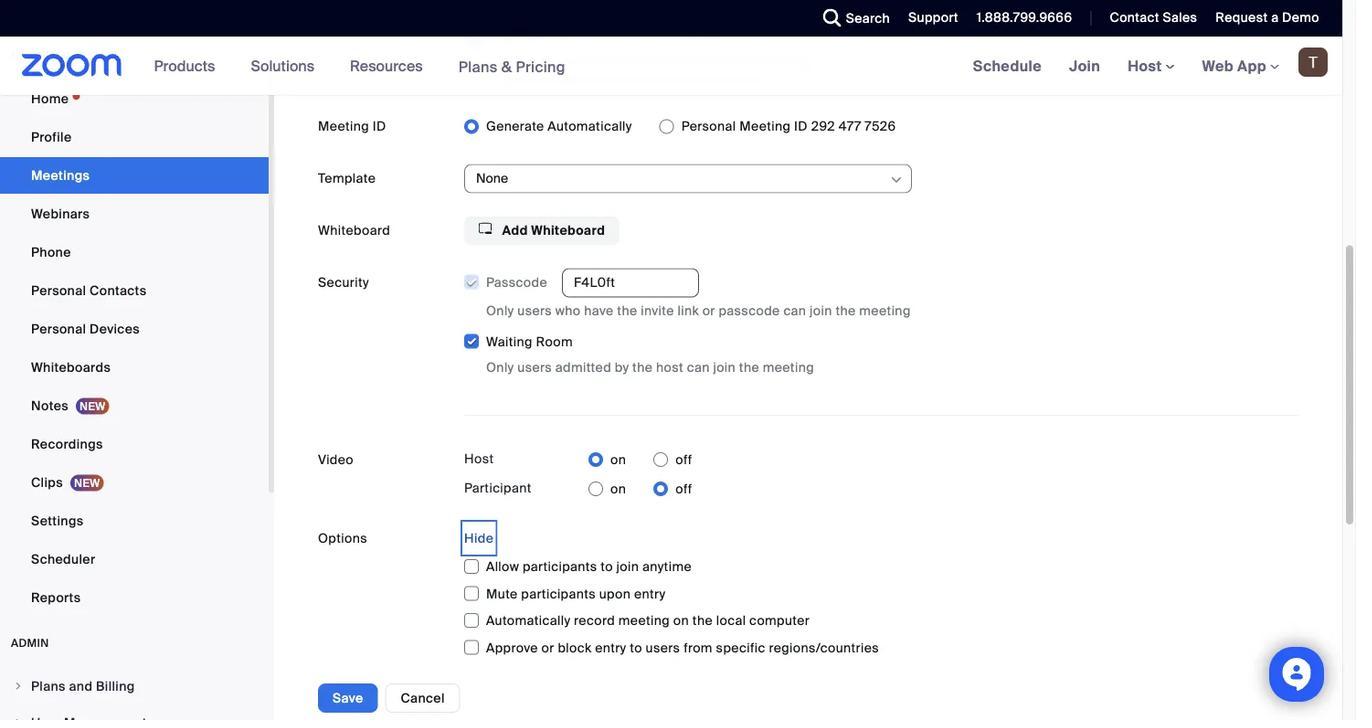 Task type: vqa. For each thing, say whether or not it's contained in the screenshot.
TB at the top right of page
no



Task type: describe. For each thing, give the bounding box(es) containing it.
added
[[505, 52, 546, 69]]

participant
[[465, 480, 532, 497]]

attendees
[[549, 52, 612, 69]]

personal devices link
[[0, 311, 269, 348]]

approve or block entry to users from specific regions/countries
[[486, 640, 880, 657]]

sales
[[1164, 9, 1198, 26]]

enable continuous meeting chat added attendees will have access to the meeting group chat before and after the meeting.
[[505, 28, 811, 88]]

profile
[[31, 129, 72, 146]]

product information navigation
[[140, 37, 580, 96]]

0 vertical spatial can
[[784, 302, 807, 319]]

personal menu menu
[[0, 81, 269, 618]]

personal for personal contacts
[[31, 282, 86, 299]]

mute
[[486, 586, 518, 603]]

join link
[[1056, 37, 1115, 95]]

1 vertical spatial to
[[601, 559, 613, 576]]

meeting id
[[318, 118, 387, 135]]

pricing
[[516, 57, 566, 76]]

save
[[333, 690, 364, 707]]

0 horizontal spatial or
[[542, 640, 555, 657]]

phone
[[31, 244, 71, 261]]

upon
[[600, 586, 631, 603]]

whiteboard inside add whiteboard button
[[532, 222, 606, 239]]

admin
[[11, 637, 49, 651]]

phone link
[[0, 234, 269, 271]]

add whiteboard button
[[465, 216, 620, 246]]

only for only users admitted by the host can join the meeting
[[486, 360, 514, 376]]

solutions button
[[251, 37, 323, 95]]

anytime
[[643, 559, 692, 576]]

meeting up meeting.
[[760, 52, 811, 69]]

access
[[672, 52, 717, 69]]

2 vertical spatial join
[[617, 559, 639, 576]]

billing
[[96, 678, 135, 695]]

reports link
[[0, 580, 269, 617]]

host
[[657, 360, 684, 376]]

2 horizontal spatial join
[[810, 302, 833, 319]]

1 vertical spatial automatically
[[486, 613, 571, 630]]

select meeting template text field
[[476, 165, 889, 192]]

add whiteboard
[[499, 222, 606, 239]]

by
[[615, 360, 629, 376]]

zoom logo image
[[22, 54, 122, 77]]

admitted
[[556, 360, 612, 376]]

add
[[503, 222, 528, 239]]

on for participant
[[611, 481, 627, 498]]

contact sales
[[1111, 9, 1198, 26]]

cancel button
[[385, 684, 461, 713]]

477
[[839, 118, 862, 135]]

solutions
[[251, 56, 315, 75]]

automatically record meeting on the local computer
[[486, 613, 810, 630]]

home
[[31, 90, 69, 107]]

1 vertical spatial host
[[465, 451, 494, 468]]

292
[[812, 118, 836, 135]]

app
[[1238, 56, 1267, 75]]

will
[[616, 52, 636, 69]]

1 whiteboard from the left
[[318, 222, 390, 239]]

participants for allow
[[523, 559, 598, 576]]

users for admitted
[[518, 360, 552, 376]]

whiteboards link
[[0, 350, 269, 386]]

scheduler
[[31, 551, 95, 568]]

allow
[[486, 559, 520, 576]]

hide
[[465, 530, 494, 547]]

request
[[1216, 9, 1269, 26]]

meeting up will
[[626, 28, 677, 45]]

personal contacts link
[[0, 273, 269, 309]]

waiting
[[486, 334, 533, 350]]

plans for plans and billing
[[31, 678, 66, 695]]

passcode
[[486, 274, 548, 291]]

meetings
[[31, 167, 90, 184]]

entry for block
[[595, 640, 627, 657]]

users for who
[[518, 302, 552, 319]]

personal
[[11, 48, 73, 62]]

host option group
[[589, 446, 693, 475]]

web
[[1203, 56, 1234, 75]]

webinars link
[[0, 196, 269, 232]]

meetings link
[[0, 157, 269, 194]]

block
[[558, 640, 592, 657]]

plans and billing menu item
[[0, 670, 269, 704]]

settings
[[31, 513, 84, 530]]

contact
[[1111, 9, 1160, 26]]

1.888.799.9666 button up schedule
[[964, 0, 1078, 37]]

have inside the "enable continuous meeting chat added attendees will have access to the meeting group chat before and after the meeting."
[[639, 52, 669, 69]]

options
[[318, 530, 368, 547]]

2 vertical spatial meeting
[[619, 613, 670, 630]]

record
[[574, 613, 615, 630]]

products
[[154, 56, 215, 75]]

before
[[580, 71, 621, 88]]

recordings
[[31, 436, 103, 453]]

regions/countries
[[769, 640, 880, 657]]

cancel
[[401, 690, 445, 707]]

clips
[[31, 474, 63, 491]]

contacts
[[90, 282, 147, 299]]

only users who have the invite link or passcode can join the meeting
[[486, 302, 911, 319]]

2 right image from the top
[[13, 718, 24, 721]]

home link
[[0, 81, 269, 117]]

security
[[318, 274, 369, 291]]

mute participants upon entry
[[486, 586, 666, 603]]

off for host
[[676, 451, 693, 468]]

only users admitted by the host can join the meeting
[[486, 360, 815, 376]]

meetings navigation
[[960, 37, 1343, 96]]

0 vertical spatial chat
[[681, 28, 710, 45]]

notes link
[[0, 388, 269, 425]]

plans for plans & pricing
[[459, 57, 498, 76]]



Task type: locate. For each thing, give the bounding box(es) containing it.
1 vertical spatial have
[[585, 302, 614, 319]]

join
[[810, 302, 833, 319], [714, 360, 736, 376], [617, 559, 639, 576]]

generate automatically
[[486, 118, 633, 135]]

7526
[[865, 118, 897, 135]]

web app button
[[1203, 56, 1280, 75]]

invite
[[641, 302, 675, 319]]

2 only from the top
[[486, 360, 514, 376]]

0 vertical spatial plans
[[459, 57, 498, 76]]

join right "passcode"
[[810, 302, 833, 319]]

scheduler link
[[0, 542, 269, 578]]

resources button
[[350, 37, 431, 95]]

can right "passcode"
[[784, 302, 807, 319]]

0 vertical spatial have
[[639, 52, 669, 69]]

0 horizontal spatial can
[[687, 360, 710, 376]]

enable
[[505, 28, 548, 45]]

admin menu menu
[[0, 670, 269, 721]]

0 horizontal spatial and
[[69, 678, 93, 695]]

1 horizontal spatial chat
[[681, 28, 710, 45]]

0 vertical spatial or
[[703, 302, 716, 319]]

have up 'after'
[[639, 52, 669, 69]]

2 vertical spatial users
[[646, 640, 681, 657]]

plans inside product information navigation
[[459, 57, 498, 76]]

passcode
[[719, 302, 781, 319]]

group
[[505, 71, 544, 88]]

generate
[[486, 118, 545, 135]]

entry down record
[[595, 640, 627, 657]]

have right the who
[[585, 302, 614, 319]]

2 horizontal spatial meeting
[[860, 302, 911, 319]]

0 vertical spatial automatically
[[548, 118, 633, 135]]

whiteboards
[[31, 359, 111, 376]]

right image inside the plans and billing menu item
[[13, 681, 24, 692]]

personal down phone at left
[[31, 282, 86, 299]]

0 vertical spatial only
[[486, 302, 514, 319]]

1.888.799.9666 button
[[964, 0, 1078, 37], [977, 9, 1073, 26]]

0 vertical spatial users
[[518, 302, 552, 319]]

1 vertical spatial only
[[486, 360, 514, 376]]

users down waiting room
[[518, 360, 552, 376]]

entry up automatically record meeting on the local computer
[[635, 586, 666, 603]]

who
[[556, 302, 581, 319]]

0 horizontal spatial join
[[617, 559, 639, 576]]

or inside security group
[[703, 302, 716, 319]]

meeting id option group
[[465, 112, 1299, 141]]

template
[[318, 170, 376, 187]]

whiteboard right add
[[532, 222, 606, 239]]

host inside meetings navigation
[[1129, 56, 1166, 75]]

or left block
[[542, 640, 555, 657]]

plans inside menu item
[[31, 678, 66, 695]]

a
[[1272, 9, 1280, 26]]

1 horizontal spatial host
[[1129, 56, 1166, 75]]

approve
[[486, 640, 538, 657]]

id inside option group
[[795, 118, 808, 135]]

0 horizontal spatial plans
[[31, 678, 66, 695]]

1 vertical spatial right image
[[13, 718, 24, 721]]

off down host option group
[[676, 481, 693, 498]]

only
[[486, 302, 514, 319], [486, 360, 514, 376]]

clips link
[[0, 465, 269, 501]]

host button
[[1129, 56, 1176, 75]]

1 vertical spatial chat
[[547, 71, 576, 88]]

entry for upon
[[635, 586, 666, 603]]

after
[[651, 71, 680, 88]]

support
[[909, 9, 959, 26]]

settings link
[[0, 503, 269, 540]]

personal inside meeting id option group
[[682, 118, 737, 135]]

and inside the "enable continuous meeting chat added attendees will have access to the meeting group chat before and after the meeting."
[[624, 71, 648, 88]]

security group
[[464, 268, 1299, 378]]

or right 'link'
[[703, 302, 716, 319]]

automatically up 'approve'
[[486, 613, 571, 630]]

on for host
[[611, 451, 627, 468]]

0 vertical spatial personal
[[682, 118, 737, 135]]

support link
[[895, 0, 964, 37], [909, 9, 959, 26]]

0 horizontal spatial to
[[601, 559, 613, 576]]

1 vertical spatial and
[[69, 678, 93, 695]]

host
[[1129, 56, 1166, 75], [465, 451, 494, 468]]

automatically inside meeting id option group
[[548, 118, 633, 135]]

on
[[611, 451, 627, 468], [611, 481, 627, 498], [674, 613, 690, 630]]

0 vertical spatial host
[[1129, 56, 1166, 75]]

1 right image from the top
[[13, 681, 24, 692]]

personal meeting id 292 477 7526
[[682, 118, 897, 135]]

hide button
[[465, 524, 494, 553]]

show options image
[[890, 172, 904, 187]]

plans & pricing
[[459, 57, 566, 76]]

reports
[[31, 590, 81, 606]]

personal down meeting.
[[682, 118, 737, 135]]

1 horizontal spatial or
[[703, 302, 716, 319]]

&
[[502, 57, 512, 76]]

1.888.799.9666 button up the schedule link
[[977, 9, 1073, 26]]

plans down admin
[[31, 678, 66, 695]]

id down resources
[[373, 118, 387, 135]]

on up approve or block entry to users from specific regions/countries
[[674, 613, 690, 630]]

can right host
[[687, 360, 710, 376]]

local
[[717, 613, 747, 630]]

0 vertical spatial on
[[611, 451, 627, 468]]

on inside participant option group
[[611, 481, 627, 498]]

recordings link
[[0, 426, 269, 463]]

1 vertical spatial can
[[687, 360, 710, 376]]

join up upon
[[617, 559, 639, 576]]

1 vertical spatial join
[[714, 360, 736, 376]]

join right host
[[714, 360, 736, 376]]

0 horizontal spatial id
[[373, 118, 387, 135]]

0 vertical spatial meeting
[[860, 302, 911, 319]]

users down automatically record meeting on the local computer
[[646, 640, 681, 657]]

chat up access
[[681, 28, 710, 45]]

and down will
[[624, 71, 648, 88]]

1 only from the top
[[486, 302, 514, 319]]

entry
[[635, 586, 666, 603], [595, 640, 627, 657]]

off up participant option group in the bottom of the page
[[676, 451, 693, 468]]

0 vertical spatial right image
[[13, 681, 24, 692]]

personal inside 'link'
[[31, 282, 86, 299]]

1 vertical spatial participants
[[522, 586, 596, 603]]

room
[[536, 334, 573, 350]]

0 horizontal spatial whiteboard
[[318, 222, 390, 239]]

1 vertical spatial on
[[611, 481, 627, 498]]

none text field inside security group
[[562, 269, 700, 298]]

continuous
[[551, 28, 623, 45]]

1 vertical spatial personal
[[31, 282, 86, 299]]

only up waiting
[[486, 302, 514, 319]]

meeting down meeting.
[[740, 118, 791, 135]]

0 horizontal spatial chat
[[547, 71, 576, 88]]

profile picture image
[[1299, 48, 1329, 77]]

personal up 'whiteboards'
[[31, 321, 86, 338]]

demo
[[1283, 9, 1320, 26]]

to inside the "enable continuous meeting chat added attendees will have access to the meeting group chat before and after the meeting."
[[720, 52, 733, 69]]

2 vertical spatial to
[[630, 640, 643, 657]]

1.888.799.9666
[[977, 9, 1073, 26]]

2 off from the top
[[676, 481, 693, 498]]

notes
[[31, 398, 69, 414]]

from
[[684, 640, 713, 657]]

participants up mute participants upon entry
[[523, 559, 598, 576]]

banner containing products
[[0, 37, 1343, 96]]

0 horizontal spatial entry
[[595, 640, 627, 657]]

web app
[[1203, 56, 1267, 75]]

to down automatically record meeting on the local computer
[[630, 640, 643, 657]]

2 horizontal spatial to
[[720, 52, 733, 69]]

personal for personal meeting id 292 477 7526
[[682, 118, 737, 135]]

0 horizontal spatial have
[[585, 302, 614, 319]]

meeting.
[[707, 71, 762, 88]]

participants down allow participants to join       anytime
[[522, 586, 596, 603]]

video
[[318, 451, 354, 468]]

off inside host option group
[[676, 451, 693, 468]]

profile link
[[0, 119, 269, 156]]

host up participant
[[465, 451, 494, 468]]

1 horizontal spatial entry
[[635, 586, 666, 603]]

2 id from the left
[[795, 118, 808, 135]]

1 horizontal spatial meeting
[[763, 360, 815, 376]]

1 horizontal spatial plans
[[459, 57, 498, 76]]

0 horizontal spatial meeting
[[619, 613, 670, 630]]

0 vertical spatial off
[[676, 451, 693, 468]]

join
[[1070, 56, 1101, 75]]

1 vertical spatial off
[[676, 481, 693, 498]]

to up upon
[[601, 559, 613, 576]]

to
[[720, 52, 733, 69], [601, 559, 613, 576], [630, 640, 643, 657]]

id
[[373, 118, 387, 135], [795, 118, 808, 135]]

personal for personal devices
[[31, 321, 86, 338]]

1 vertical spatial plans
[[31, 678, 66, 695]]

plans left &
[[459, 57, 498, 76]]

participants for mute
[[522, 586, 596, 603]]

have inside security group
[[585, 302, 614, 319]]

on up participant option group in the bottom of the page
[[611, 451, 627, 468]]

1 vertical spatial users
[[518, 360, 552, 376]]

off for participant
[[676, 481, 693, 498]]

0 vertical spatial participants
[[523, 559, 598, 576]]

to up meeting.
[[720, 52, 733, 69]]

1 horizontal spatial whiteboard
[[532, 222, 606, 239]]

only for only users who have the invite link or passcode can join the meeting
[[486, 302, 514, 319]]

users up waiting room
[[518, 302, 552, 319]]

chat down 'attendees'
[[547, 71, 576, 88]]

search button
[[810, 0, 895, 37]]

1 horizontal spatial and
[[624, 71, 648, 88]]

personal
[[682, 118, 737, 135], [31, 282, 86, 299], [31, 321, 86, 338]]

products button
[[154, 37, 223, 95]]

2 vertical spatial on
[[674, 613, 690, 630]]

off inside participant option group
[[676, 481, 693, 498]]

or
[[703, 302, 716, 319], [542, 640, 555, 657]]

1 id from the left
[[373, 118, 387, 135]]

meeting up the template
[[318, 118, 370, 135]]

1 vertical spatial meeting
[[763, 360, 815, 376]]

contact sales link
[[1097, 0, 1203, 37], [1111, 9, 1198, 26]]

automatically down before
[[548, 118, 633, 135]]

1 vertical spatial or
[[542, 640, 555, 657]]

0 vertical spatial to
[[720, 52, 733, 69]]

1 off from the top
[[676, 451, 693, 468]]

host down contact sales
[[1129, 56, 1166, 75]]

computer
[[750, 613, 810, 630]]

1 horizontal spatial have
[[639, 52, 669, 69]]

0 vertical spatial and
[[624, 71, 648, 88]]

allow participants to join       anytime
[[486, 559, 692, 576]]

can
[[784, 302, 807, 319], [687, 360, 710, 376]]

link
[[678, 302, 699, 319]]

off
[[676, 451, 693, 468], [676, 481, 693, 498]]

only down waiting
[[486, 360, 514, 376]]

participants
[[523, 559, 598, 576], [522, 586, 596, 603]]

1 horizontal spatial id
[[795, 118, 808, 135]]

devices
[[90, 321, 140, 338]]

whiteboard down the template
[[318, 222, 390, 239]]

request a demo
[[1216, 9, 1320, 26]]

0 vertical spatial join
[[810, 302, 833, 319]]

resources
[[350, 56, 423, 75]]

1 horizontal spatial can
[[784, 302, 807, 319]]

1 horizontal spatial to
[[630, 640, 643, 657]]

0 horizontal spatial host
[[465, 451, 494, 468]]

None text field
[[562, 269, 700, 298]]

and
[[624, 71, 648, 88], [69, 678, 93, 695]]

0 vertical spatial entry
[[635, 586, 666, 603]]

schedule link
[[960, 37, 1056, 95]]

banner
[[0, 37, 1343, 96]]

meeting inside option group
[[740, 118, 791, 135]]

and inside the plans and billing menu item
[[69, 678, 93, 695]]

id left 292
[[795, 118, 808, 135]]

waiting room
[[486, 334, 573, 350]]

right image
[[13, 681, 24, 692], [13, 718, 24, 721]]

schedule
[[974, 56, 1042, 75]]

1 vertical spatial entry
[[595, 640, 627, 657]]

2 whiteboard from the left
[[532, 222, 606, 239]]

and left billing on the left bottom
[[69, 678, 93, 695]]

webinars
[[31, 206, 90, 222]]

on down host option group
[[611, 481, 627, 498]]

1 horizontal spatial join
[[714, 360, 736, 376]]

2 vertical spatial personal
[[31, 321, 86, 338]]

personal devices
[[31, 321, 140, 338]]

menu item
[[0, 706, 269, 721]]

on inside host option group
[[611, 451, 627, 468]]

participant option group
[[589, 475, 693, 504]]



